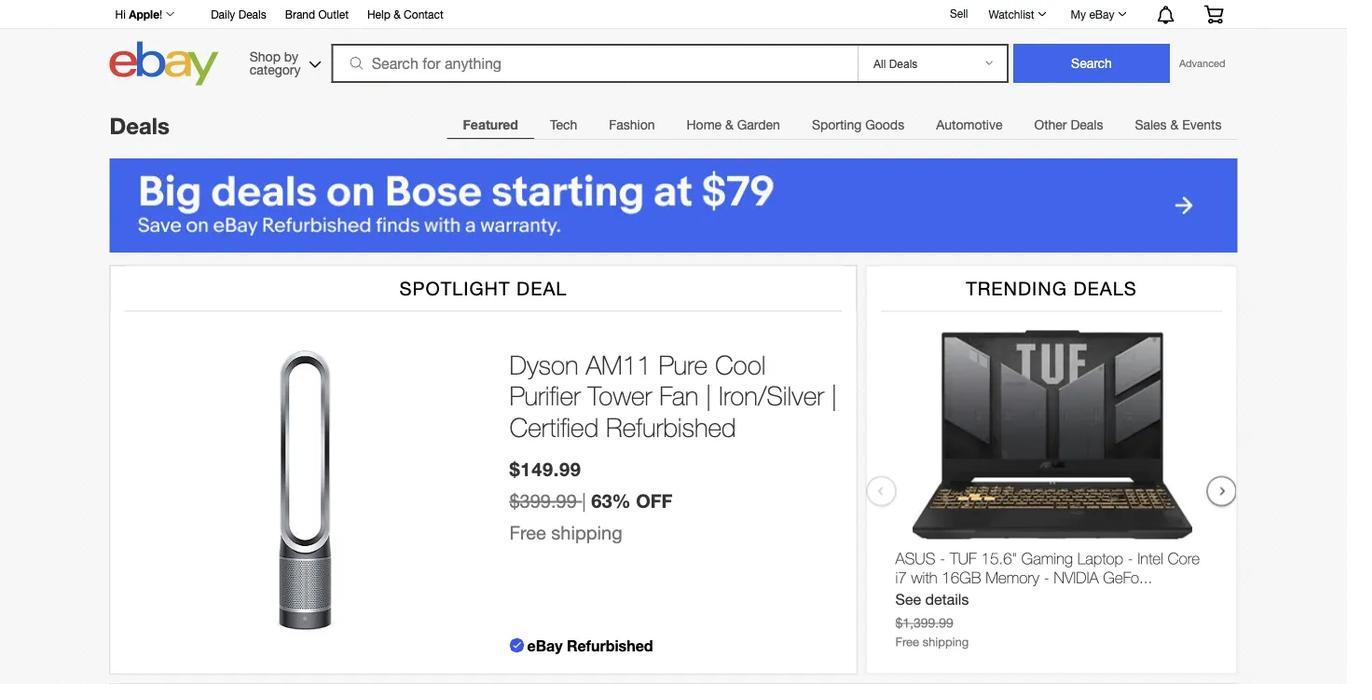 Task type: describe. For each thing, give the bounding box(es) containing it.
deals link
[[110, 112, 170, 139]]

16gb
[[942, 568, 981, 587]]

63%
[[591, 490, 631, 512]]

with
[[911, 568, 937, 587]]

fashion link
[[593, 106, 671, 144]]

brand outlet link
[[285, 5, 349, 25]]

apple
[[129, 7, 159, 21]]

contact
[[404, 7, 443, 21]]

home
[[687, 117, 722, 132]]

daily deals
[[211, 7, 266, 21]]

automotive link
[[920, 106, 1018, 144]]

gaming
[[1021, 549, 1073, 568]]

watchlist
[[989, 7, 1034, 21]]

2 horizontal spatial |
[[831, 380, 837, 411]]

cool
[[715, 349, 766, 380]]

help & contact link
[[367, 5, 443, 25]]

free shipping
[[509, 522, 622, 544]]

dyson am11 pure cool purifier tower fan | iron/silver | certified refurbished link
[[509, 349, 838, 443]]

outlet
[[318, 7, 349, 21]]

advanced
[[1179, 57, 1225, 69]]

garden
[[737, 117, 780, 132]]

home & garden
[[687, 117, 780, 132]]

$399.99
[[509, 490, 577, 512]]

purifier
[[509, 380, 580, 411]]

fan
[[659, 380, 699, 411]]

$149.99
[[509, 458, 581, 480]]

other deals link
[[1018, 106, 1119, 144]]

1 vertical spatial refurbished
[[567, 637, 653, 654]]

watchlist link
[[978, 3, 1055, 25]]

ebay refurbished
[[527, 637, 653, 654]]

events
[[1182, 117, 1222, 132]]

tech
[[550, 117, 577, 132]]

1 horizontal spatial |
[[706, 380, 712, 411]]

sporting
[[812, 117, 862, 132]]

fashion
[[609, 117, 655, 132]]

$399.99 | 63% off
[[509, 490, 673, 512]]

featured
[[463, 117, 518, 132]]

sell
[[950, 7, 968, 20]]

spotlight deal
[[399, 277, 567, 299]]

0 vertical spatial free
[[509, 522, 546, 544]]

Search for anything text field
[[334, 46, 854, 81]]

hi apple !
[[115, 7, 162, 21]]

sales
[[1135, 117, 1167, 132]]

1 vertical spatial ebay
[[527, 637, 563, 654]]

my
[[1071, 7, 1086, 21]]

deals for other
[[1071, 117, 1103, 132]]

daily deals link
[[211, 5, 266, 25]]

by
[[284, 48, 298, 64]]

shop
[[250, 48, 281, 64]]

trending deals
[[966, 277, 1137, 299]]

asus - tuf 15.6" gaming laptop - intel core i7 with 16gb memory - nvidia gefo... see details $1,399.99 free shipping
[[895, 549, 1200, 649]]

trending
[[966, 277, 1067, 299]]

shipping inside asus - tuf 15.6" gaming laptop - intel core i7 with 16gb memory - nvidia gefo... see details $1,399.99 free shipping
[[923, 635, 969, 649]]

1 horizontal spatial -
[[1044, 568, 1049, 587]]

sporting goods link
[[796, 106, 920, 144]]

deals for trending
[[1073, 277, 1137, 299]]

sales & events
[[1135, 117, 1222, 132]]

help
[[367, 7, 390, 21]]

automotive
[[936, 117, 1003, 132]]

intel
[[1138, 549, 1163, 568]]

brand
[[285, 7, 315, 21]]

ebay inside account navigation
[[1089, 7, 1114, 21]]

& for home
[[725, 117, 733, 132]]

deal
[[517, 277, 567, 299]]

i7
[[895, 568, 907, 587]]

brand outlet
[[285, 7, 349, 21]]



Task type: vqa. For each thing, say whether or not it's contained in the screenshot.
daily deals link
yes



Task type: locate. For each thing, give the bounding box(es) containing it.
0 horizontal spatial ebay
[[527, 637, 563, 654]]

shop by category button
[[241, 41, 325, 82]]

& inside account navigation
[[394, 7, 401, 21]]

0 vertical spatial refurbished
[[606, 412, 736, 442]]

& for help
[[394, 7, 401, 21]]

1 vertical spatial free
[[895, 635, 919, 649]]

0 horizontal spatial shipping
[[551, 522, 622, 544]]

ebay
[[1089, 7, 1114, 21], [527, 637, 563, 654]]

off
[[636, 490, 673, 512]]

help & contact
[[367, 7, 443, 21]]

other
[[1034, 117, 1067, 132]]

shipping
[[551, 522, 622, 544], [923, 635, 969, 649]]

tower
[[588, 380, 652, 411]]

1 horizontal spatial shipping
[[923, 635, 969, 649]]

1 horizontal spatial &
[[725, 117, 733, 132]]

deals
[[238, 7, 266, 21], [110, 112, 170, 139], [1071, 117, 1103, 132], [1073, 277, 1137, 299]]

asus - tuf 15.6" gaming laptop - intel core i7 with 16gb memory - nvidia gefo... link
[[895, 549, 1210, 591]]

0 horizontal spatial |
[[582, 490, 586, 512]]

category
[[250, 62, 301, 77]]

daily
[[211, 7, 235, 21]]

&
[[394, 7, 401, 21], [725, 117, 733, 132], [1170, 117, 1179, 132]]

0 horizontal spatial &
[[394, 7, 401, 21]]

advanced link
[[1170, 45, 1235, 82]]

account navigation
[[105, 0, 1237, 29]]

0 horizontal spatial free
[[509, 522, 546, 544]]

see
[[895, 591, 921, 608]]

asus
[[895, 549, 935, 568]]

deals for daily
[[238, 7, 266, 21]]

goods
[[865, 117, 904, 132]]

- up gefo... on the bottom
[[1128, 549, 1133, 568]]

deals inside 'link'
[[238, 7, 266, 21]]

menu bar
[[447, 105, 1237, 144]]

free inside asus - tuf 15.6" gaming laptop - intel core i7 with 16gb memory - nvidia gefo... see details $1,399.99 free shipping
[[895, 635, 919, 649]]

details
[[925, 591, 969, 608]]

2 horizontal spatial &
[[1170, 117, 1179, 132]]

none submit inside shop by category banner
[[1013, 44, 1170, 83]]

| left 63%
[[582, 490, 586, 512]]

free down $1,399.99
[[895, 635, 919, 649]]

sales & events link
[[1119, 106, 1237, 144]]

am11
[[586, 349, 651, 380]]

- left tuf
[[940, 549, 945, 568]]

iron/silver
[[719, 380, 824, 411]]

| right the iron/silver
[[831, 380, 837, 411]]

big deals on bose starting at $79 save on ebay refurished finds with a warranty. image
[[110, 158, 1237, 252]]

| right fan
[[706, 380, 712, 411]]

1 horizontal spatial ebay
[[1089, 7, 1114, 21]]

tech link
[[534, 106, 593, 144]]

refurbished
[[606, 412, 736, 442], [567, 637, 653, 654]]

nvidia
[[1054, 568, 1099, 587]]

-
[[940, 549, 945, 568], [1128, 549, 1133, 568], [1044, 568, 1049, 587]]

$1,399.99
[[895, 615, 953, 631]]

& for sales
[[1170, 117, 1179, 132]]

hi
[[115, 7, 126, 21]]

& right the home
[[725, 117, 733, 132]]

menu bar containing featured
[[447, 105, 1237, 144]]

refurbished inside dyson am11 pure cool purifier tower fan | iron/silver | certified refurbished
[[606, 412, 736, 442]]

home & garden link
[[671, 106, 796, 144]]

shop by category banner
[[105, 0, 1237, 90]]

tuf
[[950, 549, 977, 568]]

other deals
[[1034, 117, 1103, 132]]

gefo...
[[1103, 568, 1152, 587]]

shipping down $399.99 | 63% off
[[551, 522, 622, 544]]

- down gaming
[[1044, 568, 1049, 587]]

free
[[509, 522, 546, 544], [895, 635, 919, 649]]

| inside $399.99 | 63% off
[[582, 490, 586, 512]]

sell link
[[941, 7, 976, 20]]

0 vertical spatial ebay
[[1089, 7, 1114, 21]]

my ebay link
[[1060, 3, 1135, 25]]

|
[[706, 380, 712, 411], [831, 380, 837, 411], [582, 490, 586, 512]]

1 horizontal spatial free
[[895, 635, 919, 649]]

& right help on the left of the page
[[394, 7, 401, 21]]

sporting goods
[[812, 117, 904, 132]]

pure
[[659, 349, 708, 380]]

& right sales
[[1170, 117, 1179, 132]]

spotlight
[[399, 277, 510, 299]]

memory
[[985, 568, 1039, 587]]

tab list containing featured
[[447, 105, 1237, 144]]

my ebay
[[1071, 7, 1114, 21]]

featured link
[[447, 106, 534, 144]]

2 horizontal spatial -
[[1128, 549, 1133, 568]]

core
[[1168, 549, 1200, 568]]

dyson
[[509, 349, 579, 380]]

None submit
[[1013, 44, 1170, 83]]

laptop
[[1077, 549, 1123, 568]]

tab list
[[447, 105, 1237, 144]]

dyson am11 pure cool purifier tower fan | iron/silver | certified refurbished
[[509, 349, 837, 442]]

1 vertical spatial shipping
[[923, 635, 969, 649]]

free down $399.99
[[509, 522, 546, 544]]

your shopping cart image
[[1203, 5, 1224, 24]]

see details link
[[895, 591, 969, 608]]

!
[[159, 7, 162, 21]]

shipping down $1,399.99
[[923, 635, 969, 649]]

0 horizontal spatial -
[[940, 549, 945, 568]]

shop by category
[[250, 48, 301, 77]]

certified
[[509, 412, 599, 442]]

15.6"
[[981, 549, 1017, 568]]

0 vertical spatial shipping
[[551, 522, 622, 544]]



